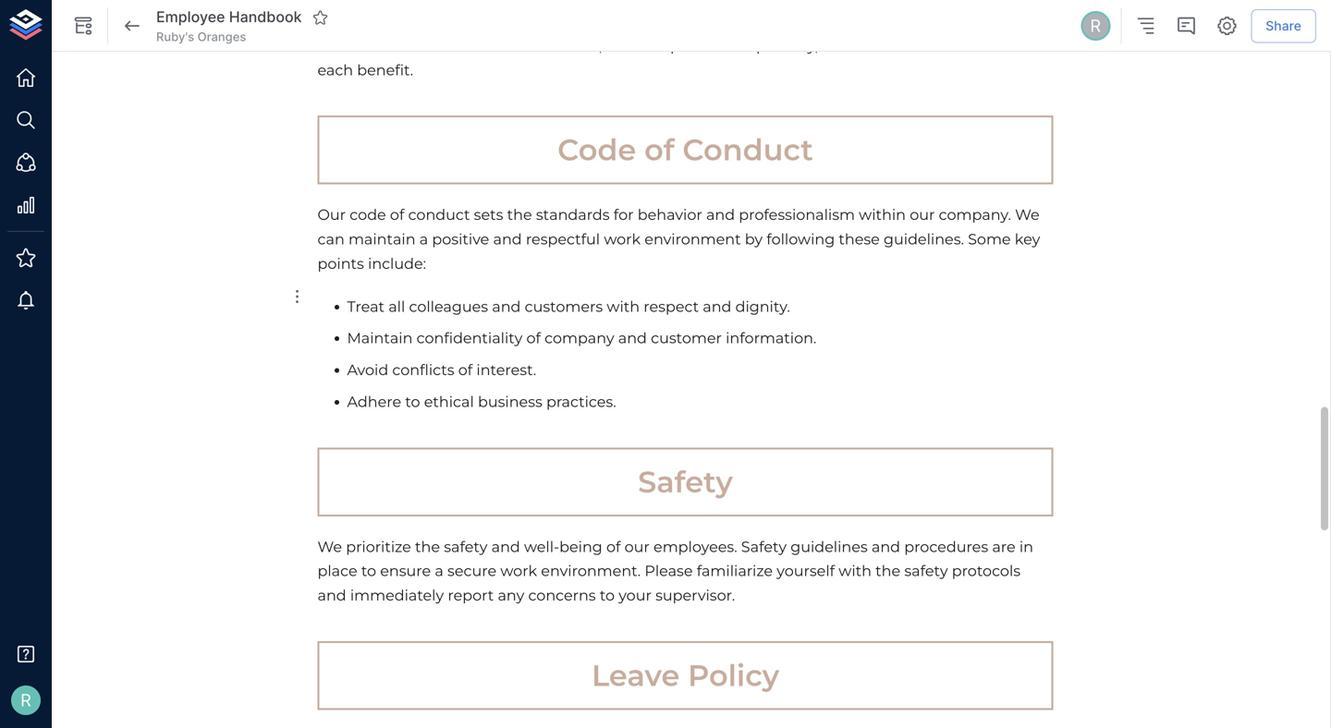 Task type: vqa. For each thing, say whether or not it's contained in the screenshot.
third the help image from the bottom of the page
no



Task type: locate. For each thing, give the bounding box(es) containing it.
0 horizontal spatial work
[[501, 563, 538, 581]]

code
[[558, 132, 637, 168]]

share
[[1267, 18, 1302, 34]]

share button
[[1252, 9, 1317, 43]]

detailed
[[847, 36, 907, 54]]

0 horizontal spatial with
[[607, 298, 640, 316]]

0 vertical spatial a
[[420, 230, 428, 248]]

of for conduct
[[390, 206, 405, 224]]

0 horizontal spatial please
[[318, 36, 366, 54]]

1 horizontal spatial we
[[1016, 206, 1040, 224]]

we
[[1016, 206, 1040, 224], [318, 538, 342, 556]]

within
[[859, 206, 906, 224]]

0 vertical spatial our
[[910, 206, 936, 224]]

work
[[604, 230, 641, 248], [501, 563, 538, 581]]

the right sets
[[507, 206, 532, 224]]

1 vertical spatial work
[[501, 563, 538, 581]]

1 vertical spatial we
[[318, 538, 342, 556]]

1 horizontal spatial r button
[[1079, 8, 1114, 43]]

0 vertical spatial we
[[1016, 206, 1040, 224]]

code of conduct
[[558, 132, 814, 168]]

1 horizontal spatial with
[[839, 563, 872, 581]]

r
[[1091, 16, 1102, 36], [20, 691, 31, 711]]

safety down procedures
[[905, 563, 949, 581]]

prioritize
[[346, 538, 411, 556]]

please refer to the benefits handbook, which is provided separately, for detailed information on each benefit.
[[318, 36, 1026, 79]]

practices.
[[547, 393, 617, 411]]

1 horizontal spatial work
[[604, 230, 641, 248]]

please up supervisor.
[[645, 563, 693, 581]]

0 horizontal spatial we
[[318, 538, 342, 556]]

1 horizontal spatial for
[[823, 36, 843, 54]]

with
[[607, 298, 640, 316], [839, 563, 872, 581]]

our inside we prioritize the safety and well-being of our employees. safety guidelines and procedures are in place to ensure a secure work environment. please familiarize yourself with the safety protocols and immediately report any concerns to your supervisor.
[[625, 538, 650, 556]]

work up any
[[501, 563, 538, 581]]

a left secure
[[435, 563, 444, 581]]

which
[[607, 36, 652, 54]]

0 vertical spatial r button
[[1079, 8, 1114, 43]]

work down behavior
[[604, 230, 641, 248]]

ensure
[[380, 563, 431, 581]]

and left 'well-'
[[492, 538, 521, 556]]

for left behavior
[[614, 206, 634, 224]]

please
[[318, 36, 366, 54], [645, 563, 693, 581]]

for
[[823, 36, 843, 54], [614, 206, 634, 224]]

of right 'being'
[[607, 538, 621, 556]]

environment
[[645, 230, 741, 248]]

safety up familiarize
[[742, 538, 787, 556]]

0 horizontal spatial safety
[[444, 538, 488, 556]]

handbook
[[229, 8, 302, 26]]

our up guidelines.
[[910, 206, 936, 224]]

ruby's
[[156, 30, 194, 44]]

supervisor.
[[656, 587, 736, 605]]

work inside our code of conduct sets the standards for behavior and professionalism within our company. we can maintain a positive and respectful work environment by following these guidelines. some key points include:
[[604, 230, 641, 248]]

of up 'maintain'
[[390, 206, 405, 224]]

1 vertical spatial for
[[614, 206, 634, 224]]

secure
[[448, 563, 497, 581]]

comments image
[[1176, 15, 1198, 37]]

our inside our code of conduct sets the standards for behavior and professionalism within our company. we can maintain a positive and respectful work environment by following these guidelines. some key points include:
[[910, 206, 936, 224]]

and
[[707, 206, 735, 224], [493, 230, 522, 248], [492, 298, 521, 316], [703, 298, 732, 316], [619, 329, 647, 347], [492, 538, 521, 556], [872, 538, 901, 556], [318, 587, 347, 605]]

employee
[[156, 8, 225, 26]]

1 horizontal spatial our
[[910, 206, 936, 224]]

1 vertical spatial r
[[20, 691, 31, 711]]

we up place
[[318, 538, 342, 556]]

a down conduct
[[420, 230, 428, 248]]

0 horizontal spatial for
[[614, 206, 634, 224]]

0 horizontal spatial a
[[420, 230, 428, 248]]

1 vertical spatial safety
[[742, 538, 787, 556]]

0 vertical spatial safety
[[638, 464, 733, 500]]

we prioritize the safety and well-being of our employees. safety guidelines and procedures are in place to ensure a secure work environment. please familiarize yourself with the safety protocols and immediately report any concerns to your supervisor.
[[318, 538, 1038, 605]]

to down conflicts
[[405, 393, 420, 411]]

to right refer
[[408, 36, 423, 54]]

1 horizontal spatial safety
[[905, 563, 949, 581]]

we inside our code of conduct sets the standards for behavior and professionalism within our company. we can maintain a positive and respectful work environment by following these guidelines. some key points include:
[[1016, 206, 1040, 224]]

report
[[448, 587, 494, 605]]

of
[[645, 132, 675, 168], [390, 206, 405, 224], [527, 329, 541, 347], [459, 361, 473, 379], [607, 538, 621, 556]]

environment.
[[541, 563, 641, 581]]

the inside please refer to the benefits handbook, which is provided separately, for detailed information on each benefit.
[[427, 36, 452, 54]]

and down sets
[[493, 230, 522, 248]]

professionalism
[[739, 206, 856, 224]]

for inside please refer to the benefits handbook, which is provided separately, for detailed information on each benefit.
[[823, 36, 843, 54]]

conflicts
[[393, 361, 455, 379]]

0 horizontal spatial r button
[[6, 681, 46, 721]]

of inside our code of conduct sets the standards for behavior and professionalism within our company. we can maintain a positive and respectful work environment by following these guidelines. some key points include:
[[390, 206, 405, 224]]

we inside we prioritize the safety and well-being of our employees. safety guidelines and procedures are in place to ensure a secure work environment. please familiarize yourself with the safety protocols and immediately report any concerns to your supervisor.
[[318, 538, 342, 556]]

0 vertical spatial with
[[607, 298, 640, 316]]

1 horizontal spatial a
[[435, 563, 444, 581]]

and up confidentiality
[[492, 298, 521, 316]]

handbook,
[[521, 36, 603, 54]]

policy
[[688, 658, 780, 694]]

yourself
[[777, 563, 835, 581]]

refer
[[370, 36, 404, 54]]

of down confidentiality
[[459, 361, 473, 379]]

we up key
[[1016, 206, 1040, 224]]

of up interest.
[[527, 329, 541, 347]]

safety up secure
[[444, 538, 488, 556]]

the left benefits
[[427, 36, 452, 54]]

safety
[[444, 538, 488, 556], [905, 563, 949, 581]]

conduct
[[408, 206, 470, 224]]

a inside we prioritize the safety and well-being of our employees. safety guidelines and procedures are in place to ensure a secure work environment. please familiarize yourself with the safety protocols and immediately report any concerns to your supervisor.
[[435, 563, 444, 581]]

with left respect
[[607, 298, 640, 316]]

our
[[910, 206, 936, 224], [625, 538, 650, 556]]

0 vertical spatial please
[[318, 36, 366, 54]]

ruby's oranges link
[[156, 29, 246, 45]]

1 horizontal spatial please
[[645, 563, 693, 581]]

standards
[[536, 206, 610, 224]]

1 vertical spatial please
[[645, 563, 693, 581]]

1 vertical spatial with
[[839, 563, 872, 581]]

guidelines.
[[884, 230, 965, 248]]

and right guidelines
[[872, 538, 901, 556]]

show wiki image
[[72, 15, 94, 37]]

1 vertical spatial safety
[[905, 563, 949, 581]]

guidelines
[[791, 538, 868, 556]]

to left your
[[600, 587, 615, 605]]

safety up employees.
[[638, 464, 733, 500]]

work for environment
[[604, 230, 641, 248]]

0 horizontal spatial our
[[625, 538, 650, 556]]

0 horizontal spatial safety
[[638, 464, 733, 500]]

safety
[[638, 464, 733, 500], [742, 538, 787, 556]]

1 horizontal spatial safety
[[742, 538, 787, 556]]

of for interest.
[[459, 361, 473, 379]]

the right yourself
[[876, 563, 901, 581]]

1 vertical spatial a
[[435, 563, 444, 581]]

information.
[[726, 329, 817, 347]]

conduct
[[683, 132, 814, 168]]

work inside we prioritize the safety and well-being of our employees. safety guidelines and procedures are in place to ensure a secure work environment. please familiarize yourself with the safety protocols and immediately report any concerns to your supervisor.
[[501, 563, 538, 581]]

to
[[408, 36, 423, 54], [405, 393, 420, 411], [361, 563, 377, 581], [600, 587, 615, 605]]

0 vertical spatial for
[[823, 36, 843, 54]]

avoid
[[347, 361, 389, 379]]

positive
[[432, 230, 490, 248]]

0 vertical spatial r
[[1091, 16, 1102, 36]]

adhere to ethical business practices.
[[347, 393, 617, 411]]

dignity.
[[736, 298, 791, 316]]

by
[[745, 230, 763, 248]]

business
[[478, 393, 543, 411]]

and up "environment"
[[707, 206, 735, 224]]

of right code
[[645, 132, 675, 168]]

on
[[1003, 36, 1022, 54]]

the
[[427, 36, 452, 54], [507, 206, 532, 224], [415, 538, 440, 556], [876, 563, 901, 581]]

the inside our code of conduct sets the standards for behavior and professionalism within our company. we can maintain a positive and respectful work environment by following these guidelines. some key points include:
[[507, 206, 532, 224]]

settings image
[[1217, 15, 1239, 37]]

for left 'detailed'
[[823, 36, 843, 54]]

0 vertical spatial work
[[604, 230, 641, 248]]

can
[[318, 230, 345, 248]]

1 vertical spatial our
[[625, 538, 650, 556]]

please up each
[[318, 36, 366, 54]]

with down guidelines
[[839, 563, 872, 581]]

is
[[656, 36, 667, 54]]

our up your
[[625, 538, 650, 556]]



Task type: describe. For each thing, give the bounding box(es) containing it.
to down prioritize
[[361, 563, 377, 581]]

respectful
[[526, 230, 600, 248]]

safety inside we prioritize the safety and well-being of our employees. safety guidelines and procedures are in place to ensure a secure work environment. please familiarize yourself with the safety protocols and immediately report any concerns to your supervisor.
[[742, 538, 787, 556]]

any
[[498, 587, 525, 605]]

are
[[993, 538, 1016, 556]]

company.
[[939, 206, 1012, 224]]

maintain confidentiality of company and customer information.
[[347, 329, 817, 347]]

include:
[[368, 255, 426, 273]]

confidentiality
[[417, 329, 523, 347]]

these
[[839, 230, 880, 248]]

work for environment.
[[501, 563, 538, 581]]

leave
[[592, 658, 680, 694]]

customer
[[651, 329, 722, 347]]

please inside please refer to the benefits handbook, which is provided separately, for detailed information on each benefit.
[[318, 36, 366, 54]]

our
[[318, 206, 346, 224]]

immediately
[[350, 587, 444, 605]]

all
[[389, 298, 405, 316]]

for inside our code of conduct sets the standards for behavior and professionalism within our company. we can maintain a positive and respectful work environment by following these guidelines. some key points include:
[[614, 206, 634, 224]]

colleagues
[[409, 298, 488, 316]]

maintain
[[349, 230, 416, 248]]

benefit.
[[357, 61, 414, 79]]

place
[[318, 563, 358, 581]]

oranges
[[198, 30, 246, 44]]

procedures
[[905, 538, 989, 556]]

behavior
[[638, 206, 703, 224]]

employees.
[[654, 538, 738, 556]]

the up ensure
[[415, 538, 440, 556]]

ethical
[[424, 393, 474, 411]]

your
[[619, 587, 652, 605]]

benefits
[[456, 36, 517, 54]]

provided
[[671, 36, 737, 54]]

leave policy
[[592, 658, 780, 694]]

code
[[350, 206, 386, 224]]

0 vertical spatial safety
[[444, 538, 488, 556]]

being
[[560, 538, 603, 556]]

to inside please refer to the benefits handbook, which is provided separately, for detailed information on each benefit.
[[408, 36, 423, 54]]

treat all colleagues and customers with respect and dignity.
[[347, 298, 791, 316]]

following
[[767, 230, 835, 248]]

of for company
[[527, 329, 541, 347]]

protocols
[[952, 563, 1021, 581]]

respect
[[644, 298, 699, 316]]

points
[[318, 255, 364, 273]]

a inside our code of conduct sets the standards for behavior and professionalism within our company. we can maintain a positive and respectful work environment by following these guidelines. some key points include:
[[420, 230, 428, 248]]

with inside we prioritize the safety and well-being of our employees. safety guidelines and procedures are in place to ensure a secure work environment. please familiarize yourself with the safety protocols and immediately report any concerns to your supervisor.
[[839, 563, 872, 581]]

go back image
[[121, 15, 143, 37]]

our code of conduct sets the standards for behavior and professionalism within our company. we can maintain a positive and respectful work environment by following these guidelines. some key points include:
[[318, 206, 1045, 273]]

maintain
[[347, 329, 413, 347]]

key
[[1015, 230, 1041, 248]]

employee handbook
[[156, 8, 302, 26]]

table of contents image
[[1135, 15, 1157, 37]]

each
[[318, 61, 353, 79]]

in
[[1020, 538, 1034, 556]]

interest.
[[477, 361, 537, 379]]

and up customer
[[703, 298, 732, 316]]

customers
[[525, 298, 603, 316]]

some
[[969, 230, 1012, 248]]

concerns
[[529, 587, 596, 605]]

1 horizontal spatial r
[[1091, 16, 1102, 36]]

adhere
[[347, 393, 402, 411]]

sets
[[474, 206, 504, 224]]

1 vertical spatial r button
[[6, 681, 46, 721]]

familiarize
[[697, 563, 773, 581]]

well-
[[524, 538, 560, 556]]

treat
[[347, 298, 385, 316]]

0 horizontal spatial r
[[20, 691, 31, 711]]

please inside we prioritize the safety and well-being of our employees. safety guidelines and procedures are in place to ensure a secure work environment. please familiarize yourself with the safety protocols and immediately report any concerns to your supervisor.
[[645, 563, 693, 581]]

ruby's oranges
[[156, 30, 246, 44]]

and down respect
[[619, 329, 647, 347]]

company
[[545, 329, 615, 347]]

favorite image
[[312, 9, 329, 26]]

separately,
[[741, 36, 819, 54]]

avoid conflicts of interest.
[[347, 361, 537, 379]]

of inside we prioritize the safety and well-being of our employees. safety guidelines and procedures are in place to ensure a secure work environment. please familiarize yourself with the safety protocols and immediately report any concerns to your supervisor.
[[607, 538, 621, 556]]

information
[[911, 36, 999, 54]]

and down place
[[318, 587, 347, 605]]



